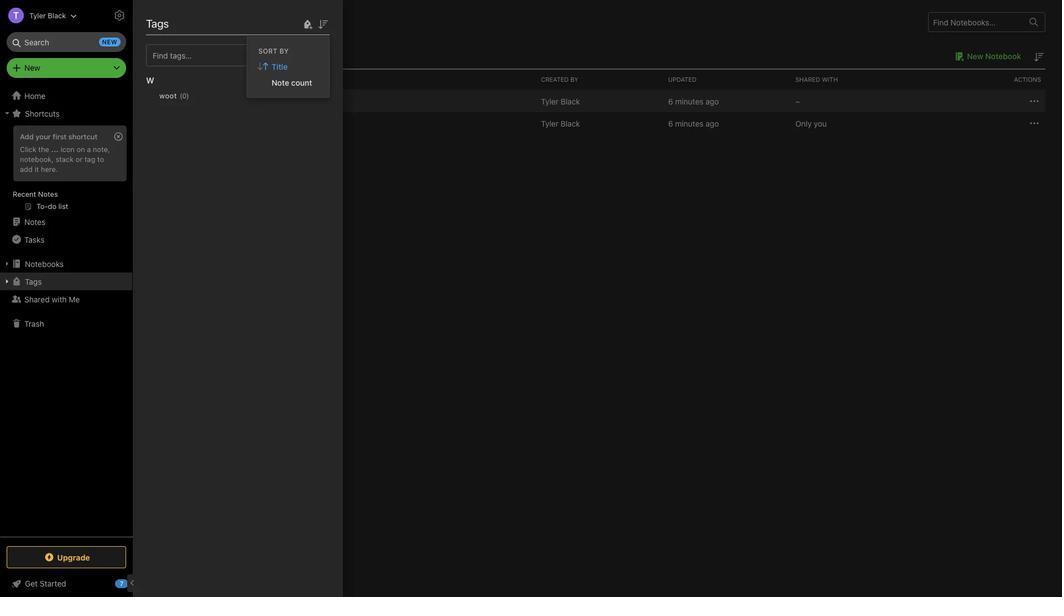 Task type: describe. For each thing, give the bounding box(es) containing it.
tree containing home
[[0, 87, 133, 537]]

note
[[272, 78, 289, 87]]

click to collapse image
[[129, 577, 137, 591]]

shared
[[24, 295, 50, 304]]

ago for only you
[[706, 119, 719, 128]]

Account field
[[0, 4, 77, 27]]

–
[[796, 97, 801, 106]]

Find tags… text field
[[147, 48, 317, 63]]

first
[[53, 132, 67, 141]]

notebook for first
[[201, 97, 236, 106]]

notes inside group
[[38, 190, 58, 199]]

click the ...
[[20, 145, 59, 154]]

) inside first notebook row
[[245, 97, 248, 106]]

to
[[97, 155, 104, 164]]

black for only you
[[561, 119, 581, 128]]

created by
[[541, 76, 579, 83]]

1 vertical spatial notebooks
[[25, 259, 64, 269]]

sort options image
[[317, 17, 330, 31]]

the
[[38, 145, 49, 154]]

notebooks link
[[0, 255, 132, 273]]

0
[[182, 92, 187, 100]]

Help and Learning task checklist field
[[0, 576, 133, 593]]

( inside first notebook row
[[239, 97, 242, 106]]

home link
[[0, 87, 133, 105]]

woot ( 0 )
[[159, 91, 189, 100]]

created by button
[[537, 70, 664, 90]]

updated button
[[664, 70, 792, 90]]

add
[[20, 165, 33, 174]]

woot
[[159, 91, 177, 100]]

upgrade button
[[7, 547, 126, 569]]

upgrade
[[57, 553, 90, 563]]

new search field
[[14, 32, 121, 52]]

title
[[272, 62, 288, 71]]

( inside woot ( 0 )
[[180, 92, 182, 100]]

updated
[[669, 76, 697, 83]]

on
[[77, 145, 85, 154]]

tasks button
[[0, 231, 132, 249]]

shared with
[[796, 76, 839, 83]]

notebook for new
[[986, 51, 1022, 61]]

shortcuts button
[[0, 105, 132, 122]]

note count
[[272, 78, 312, 87]]

click
[[20, 145, 36, 154]]

6 for –
[[669, 97, 674, 106]]

1 horizontal spatial notebooks
[[149, 16, 202, 28]]

icon
[[61, 145, 75, 154]]

1 notebook
[[149, 51, 192, 61]]

note count link
[[247, 74, 329, 91]]

stack
[[56, 155, 74, 164]]

tyler for only you
[[541, 119, 559, 128]]

shared
[[796, 76, 821, 83]]

a
[[87, 145, 91, 154]]

tags button
[[0, 273, 132, 291]]

recent
[[13, 190, 36, 199]]

tag actions image
[[189, 91, 207, 100]]

note,
[[93, 145, 110, 154]]

by
[[571, 76, 579, 83]]

only you
[[796, 119, 827, 128]]

notebooks element
[[133, 0, 1063, 598]]

title button
[[149, 70, 537, 90]]

6 minutes ago for only you
[[669, 119, 719, 128]]

count
[[291, 78, 312, 87]]

7
[[120, 581, 124, 588]]

shared with me
[[24, 295, 80, 304]]

Sort field
[[317, 17, 330, 31]]

recent notes
[[13, 190, 58, 199]]

home
[[24, 91, 46, 100]]

tyler black for –
[[541, 97, 581, 106]]



Task type: locate. For each thing, give the bounding box(es) containing it.
or
[[76, 155, 83, 164]]

add
[[20, 132, 34, 141]]

0 vertical spatial notes
[[38, 190, 58, 199]]

new notebook
[[968, 51, 1022, 61]]

0 horizontal spatial notebooks
[[25, 259, 64, 269]]

0 vertical spatial black
[[48, 11, 66, 20]]

get started
[[25, 580, 66, 589]]

1 left the notebook
[[149, 51, 153, 61]]

tyler inside to-do list row
[[541, 119, 559, 128]]

only
[[796, 119, 812, 128]]

actions button
[[919, 70, 1046, 90]]

shared with me link
[[0, 291, 132, 308]]

6 minutes ago inside first notebook row
[[669, 97, 719, 106]]

2 vertical spatial black
[[561, 119, 581, 128]]

( right tag actions icon
[[239, 97, 242, 106]]

0 vertical spatial 6 minutes ago
[[669, 97, 719, 106]]

1 vertical spatial black
[[561, 97, 581, 106]]

tags up the 1 notebook
[[146, 17, 169, 30]]

minutes inside first notebook row
[[676, 97, 704, 106]]

0 horizontal spatial 1
[[149, 51, 153, 61]]

tag
[[85, 155, 95, 164]]

0 horizontal spatial )
[[187, 92, 189, 100]]

new notebook button
[[952, 50, 1022, 63]]

0 vertical spatial tyler black
[[29, 11, 66, 20]]

tyler black inside account field
[[29, 11, 66, 20]]

2 vertical spatial tyler
[[541, 119, 559, 128]]

ago
[[706, 97, 719, 106], [706, 119, 719, 128]]

row group inside notebooks element
[[149, 90, 1046, 135]]

tyler black up search text box
[[29, 11, 66, 20]]

new for new
[[24, 63, 40, 73]]

1 inside first notebook row
[[242, 97, 245, 106]]

you
[[815, 119, 827, 128]]

group
[[0, 122, 132, 218]]

1 6 minutes ago from the top
[[669, 97, 719, 106]]

tyler black inside first notebook row
[[541, 97, 581, 106]]

notebooks up the notebook
[[149, 16, 202, 28]]

1
[[149, 51, 153, 61], [242, 97, 245, 106]]

)
[[187, 92, 189, 100], [245, 97, 248, 106]]

6 minutes ago for –
[[669, 97, 719, 106]]

notebook
[[155, 51, 192, 61]]

notes inside "link"
[[24, 217, 46, 227]]

6 minutes ago
[[669, 97, 719, 106], [669, 119, 719, 128]]

0 horizontal spatial tags
[[25, 277, 42, 286]]

by
[[280, 47, 289, 55]]

arrow image
[[154, 95, 167, 108]]

new up home
[[24, 63, 40, 73]]

1 horizontal spatial 1
[[242, 97, 245, 106]]

6 inside first notebook row
[[669, 97, 674, 106]]

add your first shortcut
[[20, 132, 98, 141]]

row group
[[149, 90, 1046, 135]]

1 vertical spatial 6
[[669, 119, 674, 128]]

new
[[968, 51, 984, 61], [24, 63, 40, 73]]

0 vertical spatial minutes
[[676, 97, 704, 106]]

black down first notebook row
[[561, 119, 581, 128]]

row group containing first notebook
[[149, 90, 1046, 135]]

minutes for only you
[[676, 119, 704, 128]]

6 for only you
[[669, 119, 674, 128]]

0 vertical spatial new
[[968, 51, 984, 61]]

0 vertical spatial notebook
[[986, 51, 1022, 61]]

1 horizontal spatial notebook
[[986, 51, 1022, 61]]

notebooks down tasks on the left of page
[[25, 259, 64, 269]]

2 minutes from the top
[[676, 119, 704, 128]]

settings image
[[113, 9, 126, 22]]

with
[[52, 295, 67, 304]]

notes
[[38, 190, 58, 199], [24, 217, 46, 227]]

created
[[541, 76, 569, 83]]

dropdown list menu
[[247, 58, 329, 91]]

0 horizontal spatial notebook
[[201, 97, 236, 106]]

notes right the recent
[[38, 190, 58, 199]]

first notebook ( 1 )
[[183, 97, 248, 106]]

1 vertical spatial new
[[24, 63, 40, 73]]

notebook inside row
[[201, 97, 236, 106]]

black for –
[[561, 97, 581, 106]]

notebook right first
[[201, 97, 236, 106]]

actions
[[1015, 76, 1042, 83]]

icon on a note, notebook, stack or tag to add it here.
[[20, 145, 110, 174]]

2 6 from the top
[[669, 119, 674, 128]]

with
[[823, 76, 839, 83]]

Search text field
[[14, 32, 118, 52]]

expand tags image
[[3, 277, 12, 286]]

1 vertical spatial tags
[[25, 277, 42, 286]]

black inside account field
[[48, 11, 66, 20]]

1 vertical spatial tyler black
[[541, 97, 581, 106]]

tyler inside account field
[[29, 11, 46, 20]]

0 vertical spatial notebooks
[[149, 16, 202, 28]]

tags inside button
[[25, 277, 42, 286]]

6
[[669, 97, 674, 106], [669, 119, 674, 128]]

0 vertical spatial tags
[[146, 17, 169, 30]]

0 horizontal spatial (
[[180, 92, 182, 100]]

1 vertical spatial notes
[[24, 217, 46, 227]]

get
[[25, 580, 38, 589]]

trash
[[24, 319, 44, 329]]

notebook up actions button at the top right of the page
[[986, 51, 1022, 61]]

black inside first notebook row
[[561, 97, 581, 106]]

sort by
[[259, 47, 289, 55]]

1 horizontal spatial tags
[[146, 17, 169, 30]]

2 vertical spatial tyler black
[[541, 119, 581, 128]]

black down by
[[561, 97, 581, 106]]

tyler black down created by
[[541, 97, 581, 106]]

new button
[[7, 58, 126, 78]]

6 inside to-do list row
[[669, 119, 674, 128]]

new up actions button at the top right of the page
[[968, 51, 984, 61]]

w row group
[[146, 66, 339, 120]]

me
[[69, 295, 80, 304]]

black
[[48, 11, 66, 20], [561, 97, 581, 106], [561, 119, 581, 128]]

it
[[35, 165, 39, 174]]

1 horizontal spatial new
[[968, 51, 984, 61]]

first notebook row
[[149, 90, 1046, 112]]

1 minutes from the top
[[676, 97, 704, 106]]

new for new notebook
[[968, 51, 984, 61]]

1 vertical spatial minutes
[[676, 119, 704, 128]]

expand notebooks image
[[3, 260, 12, 268]]

minutes
[[676, 97, 704, 106], [676, 119, 704, 128]]

notebook
[[986, 51, 1022, 61], [201, 97, 236, 106]]

w
[[146, 75, 154, 85]]

trash link
[[0, 315, 132, 333]]

tags up shared
[[25, 277, 42, 286]]

tyler black down first notebook row
[[541, 119, 581, 128]]

0 vertical spatial 6
[[669, 97, 674, 106]]

to-do list row
[[149, 112, 1046, 135]]

tyler
[[29, 11, 46, 20], [541, 97, 559, 106], [541, 119, 559, 128]]

1 6 from the top
[[669, 97, 674, 106]]

title link
[[247, 58, 329, 74]]

group inside tree
[[0, 122, 132, 218]]

(
[[180, 92, 182, 100], [239, 97, 242, 106]]

0 horizontal spatial new
[[24, 63, 40, 73]]

here.
[[41, 165, 58, 174]]

first
[[183, 97, 199, 106]]

sort
[[259, 47, 278, 55]]

1 right tag actions field
[[242, 97, 245, 106]]

2 6 minutes ago from the top
[[669, 119, 719, 128]]

1 vertical spatial tyler
[[541, 97, 559, 106]]

0 vertical spatial ago
[[706, 97, 719, 106]]

new
[[102, 38, 117, 45]]

black inside to-do list row
[[561, 119, 581, 128]]

tags
[[146, 17, 169, 30], [25, 277, 42, 286]]

ago inside to-do list row
[[706, 119, 719, 128]]

( left first
[[180, 92, 182, 100]]

) inside woot ( 0 )
[[187, 92, 189, 100]]

tasks
[[24, 235, 45, 244]]

tyler black inside to-do list row
[[541, 119, 581, 128]]

notebook,
[[20, 155, 54, 164]]

6 minutes ago inside to-do list row
[[669, 119, 719, 128]]

1 horizontal spatial )
[[245, 97, 248, 106]]

tyler for –
[[541, 97, 559, 106]]

new inside new notebook button
[[968, 51, 984, 61]]

Find Notebooks… text field
[[929, 13, 1024, 31]]

create new tag image
[[301, 17, 314, 31]]

shared with button
[[792, 70, 919, 90]]

new inside popup button
[[24, 63, 40, 73]]

notebook inside button
[[986, 51, 1022, 61]]

0 vertical spatial 1
[[149, 51, 153, 61]]

started
[[40, 580, 66, 589]]

group containing add your first shortcut
[[0, 122, 132, 218]]

minutes inside to-do list row
[[676, 119, 704, 128]]

2 ago from the top
[[706, 119, 719, 128]]

tyler black for only you
[[541, 119, 581, 128]]

minutes for –
[[676, 97, 704, 106]]

tyler inside first notebook row
[[541, 97, 559, 106]]

...
[[51, 145, 59, 154]]

1 vertical spatial notebook
[[201, 97, 236, 106]]

title
[[154, 76, 171, 83]]

1 ago from the top
[[706, 97, 719, 106]]

0 vertical spatial tyler
[[29, 11, 46, 20]]

1 vertical spatial 1
[[242, 97, 245, 106]]

notebooks
[[149, 16, 202, 28], [25, 259, 64, 269]]

tree
[[0, 87, 133, 537]]

ago for –
[[706, 97, 719, 106]]

Tag actions field
[[189, 90, 207, 102]]

black up search text box
[[48, 11, 66, 20]]

1 horizontal spatial (
[[239, 97, 242, 106]]

notes up tasks on the left of page
[[24, 217, 46, 227]]

shortcuts
[[25, 109, 60, 118]]

1 vertical spatial ago
[[706, 119, 719, 128]]

ago inside first notebook row
[[706, 97, 719, 106]]

shortcut
[[68, 132, 98, 141]]

notes link
[[0, 213, 132, 231]]

1 vertical spatial 6 minutes ago
[[669, 119, 719, 128]]

your
[[36, 132, 51, 141]]

tyler black
[[29, 11, 66, 20], [541, 97, 581, 106], [541, 119, 581, 128]]



Task type: vqa. For each thing, say whether or not it's contained in the screenshot.
add
yes



